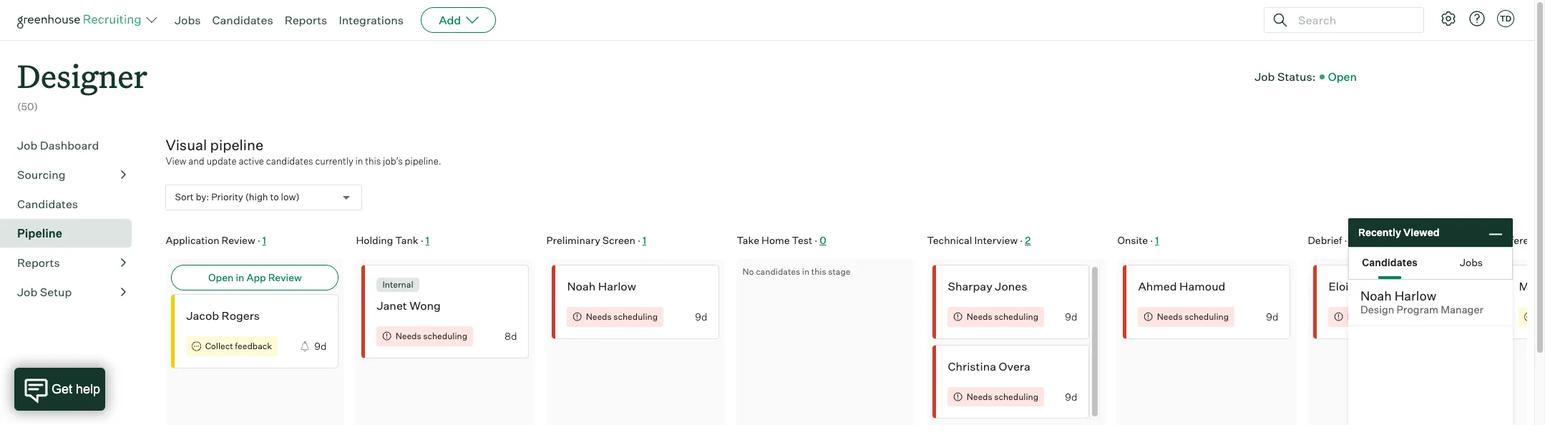 Task type: locate. For each thing, give the bounding box(es) containing it.
needs scheduling down noah harlow
[[586, 312, 658, 322]]

harlow
[[598, 279, 636, 294], [1395, 288, 1437, 304]]

job inside 'job dashboard' link
[[17, 138, 37, 152]]

1 horizontal spatial review
[[268, 271, 302, 284]]

noah left the "program"
[[1361, 288, 1392, 304]]

1 vertical spatial candidates
[[17, 197, 78, 211]]

1 horizontal spatial reports link
[[285, 13, 327, 27]]

0 vertical spatial open
[[1328, 69, 1357, 83]]

1 vertical spatial this
[[812, 266, 826, 277]]

hamoud
[[1180, 279, 1226, 294]]

reports link up the job setup 'link'
[[17, 254, 126, 271]]

2 vertical spatial job
[[17, 285, 37, 299]]

1 horizontal spatial in
[[355, 155, 363, 167]]

1 horizontal spatial harlow
[[1395, 288, 1437, 304]]

1 up "app"
[[262, 234, 266, 246]]

scheduling for christina overa
[[994, 391, 1039, 402]]

tank
[[395, 234, 419, 246]]

currently
[[315, 155, 353, 167]]

job setup
[[17, 285, 72, 299]]

scheduling down overa
[[994, 391, 1039, 402]]

manager
[[1441, 304, 1484, 316]]

in left "app"
[[236, 271, 244, 284]]

needs
[[586, 312, 612, 322], [967, 312, 993, 322], [1157, 312, 1183, 322], [1348, 312, 1373, 322], [396, 331, 421, 342], [967, 391, 993, 402]]

this left the stage at bottom right
[[812, 266, 826, 277]]

0 horizontal spatial open
[[208, 271, 234, 284]]

job left setup
[[17, 285, 37, 299]]

0 horizontal spatial noah
[[567, 279, 596, 294]]

needs down janet wong
[[396, 331, 421, 342]]

in
[[355, 155, 363, 167], [802, 266, 810, 277], [236, 271, 244, 284]]

noah harlow
[[567, 279, 636, 294]]

9d for eloise vanian
[[1457, 311, 1469, 323]]

· right screen
[[638, 234, 641, 246]]

christina
[[948, 359, 996, 373]]

needs scheduling down jones
[[967, 312, 1039, 322]]

reports down pipeline
[[17, 255, 60, 270]]

9d
[[695, 311, 708, 323], [1065, 311, 1078, 323], [1266, 311, 1279, 323], [1457, 311, 1469, 323], [314, 340, 327, 352], [1065, 391, 1078, 403]]

needs scheduling for christina
[[967, 391, 1039, 402]]

needs for christina
[[967, 391, 993, 402]]

candidates
[[266, 155, 313, 167], [756, 266, 800, 277]]

application
[[166, 234, 219, 246]]

this
[[365, 155, 381, 167], [812, 266, 826, 277]]

scheduling for ahmed hamoud
[[1185, 312, 1229, 322]]

design
[[1361, 304, 1395, 316]]

1 horizontal spatial candidates
[[212, 13, 273, 27]]

0 horizontal spatial review
[[222, 234, 255, 246]]

0 vertical spatial candidates
[[266, 155, 313, 167]]

td
[[1500, 14, 1512, 24]]

designer link
[[17, 40, 148, 100]]

·
[[257, 234, 260, 246], [421, 234, 424, 246], [638, 234, 641, 246], [815, 234, 818, 246], [1020, 234, 1023, 246], [1150, 234, 1153, 246], [1345, 234, 1347, 246]]

jacob rogers
[[186, 309, 260, 323]]

review right "app"
[[268, 271, 302, 284]]

Search text field
[[1295, 10, 1411, 30]]

0 horizontal spatial candidates link
[[17, 195, 126, 212]]

8d
[[505, 330, 517, 342]]

needs for ahmed
[[1157, 312, 1183, 322]]

needs scheduling down vanian
[[1348, 312, 1419, 322]]

technical
[[927, 234, 972, 246]]

6 · from the left
[[1150, 234, 1153, 246]]

· right tank
[[421, 234, 424, 246]]

sourcing link
[[17, 166, 126, 183]]

needs down ahmed hamoud
[[1157, 312, 1183, 322]]

1 right tank
[[426, 234, 429, 246]]

1 horizontal spatial reports
[[285, 13, 327, 27]]

candidates link
[[212, 13, 273, 27], [17, 195, 126, 212]]

noah
[[567, 279, 596, 294], [1361, 288, 1392, 304]]

1 vertical spatial candidates
[[756, 266, 800, 277]]

pipeline link
[[17, 225, 126, 242]]

home
[[762, 234, 790, 246]]

1 right onsite at the bottom of the page
[[1155, 234, 1159, 246]]

collect feedback
[[205, 341, 272, 352]]

needs down noah harlow
[[586, 312, 612, 322]]

update
[[207, 155, 237, 167]]

1 vertical spatial job
[[17, 138, 37, 152]]

candidates link right jobs link at the top left
[[212, 13, 273, 27]]

sort by: priority (high to low)
[[175, 191, 300, 203]]

1 vertical spatial reports link
[[17, 254, 126, 271]]

feedback
[[235, 341, 272, 352]]

open left "app"
[[208, 271, 234, 284]]

3 1 from the left
[[643, 234, 646, 246]]

job left status: at the top right of page
[[1255, 69, 1275, 83]]

0 vertical spatial reports link
[[285, 13, 327, 27]]

noah for noah harlow
[[567, 279, 596, 294]]

app
[[247, 271, 266, 284]]

1 horizontal spatial candidates
[[756, 266, 800, 277]]

stage
[[828, 266, 851, 277]]

needs for eloise
[[1348, 312, 1373, 322]]

0 horizontal spatial candidates
[[266, 155, 313, 167]]

candidates right 'no'
[[756, 266, 800, 277]]

4 1 from the left
[[1155, 234, 1159, 246]]

1 horizontal spatial open
[[1328, 69, 1357, 83]]

designer (50)
[[17, 54, 148, 113]]

and
[[188, 155, 205, 167]]

debrief
[[1308, 234, 1342, 246]]

candidates
[[212, 13, 273, 27], [17, 197, 78, 211], [1362, 256, 1418, 268]]

scheduling
[[614, 312, 658, 322], [994, 312, 1039, 322], [1185, 312, 1229, 322], [1375, 312, 1419, 322], [423, 331, 467, 342], [994, 391, 1039, 402]]

0 horizontal spatial this
[[365, 155, 381, 167]]

sort
[[175, 191, 194, 203]]

program
[[1397, 304, 1439, 316]]

· right onsite at the bottom of the page
[[1150, 234, 1153, 246]]

eloise vanian
[[1329, 279, 1400, 294]]

this left job's
[[365, 155, 381, 167]]

reference link
[[1498, 233, 1545, 247]]

9d for christina overa
[[1065, 391, 1078, 403]]

reports link
[[285, 13, 327, 27], [17, 254, 126, 271]]

1 for preliminary screen · 1
[[643, 234, 646, 246]]

0 horizontal spatial in
[[236, 271, 244, 284]]

0 horizontal spatial reports link
[[17, 254, 126, 271]]

candidates right jobs link at the top left
[[212, 13, 273, 27]]

2 1 from the left
[[426, 234, 429, 246]]

td button
[[1495, 7, 1518, 30]]

sharpay jones
[[948, 279, 1027, 294]]

job for job setup
[[17, 285, 37, 299]]

harlow inside noah harlow design program manager
[[1395, 288, 1437, 304]]

in down test
[[802, 266, 810, 277]]

to
[[270, 191, 279, 203]]

eloise
[[1329, 279, 1361, 294]]

2 vertical spatial candidates
[[1362, 256, 1418, 268]]

job dashboard
[[17, 138, 99, 152]]

open right status: at the top right of page
[[1328, 69, 1357, 83]]

needs down sharpay jones
[[967, 312, 993, 322]]

open for open in app review
[[208, 271, 234, 284]]

4 · from the left
[[815, 234, 818, 246]]

7 · from the left
[[1345, 234, 1347, 246]]

· left "0"
[[815, 234, 818, 246]]

scheduling for noah harlow
[[614, 312, 658, 322]]

1 1 from the left
[[262, 234, 266, 246]]

in right currently
[[355, 155, 363, 167]]

scheduling down jones
[[994, 312, 1039, 322]]

needs scheduling down hamoud in the bottom of the page
[[1157, 312, 1229, 322]]

review
[[222, 234, 255, 246], [268, 271, 302, 284]]

needs scheduling for eloise
[[1348, 312, 1419, 322]]

0 vertical spatial this
[[365, 155, 381, 167]]

scheduling down hamoud in the bottom of the page
[[1185, 312, 1229, 322]]

· up "app"
[[257, 234, 260, 246]]

0 vertical spatial review
[[222, 234, 255, 246]]

0 horizontal spatial harlow
[[598, 279, 636, 294]]

jobs
[[175, 13, 201, 27]]

wong
[[410, 299, 441, 313]]

noah harlow design program manager
[[1361, 288, 1484, 316]]

noah down preliminary
[[567, 279, 596, 294]]

reference
[[1498, 234, 1545, 246]]

job inside 'link'
[[17, 285, 37, 299]]

0 horizontal spatial reports
[[17, 255, 60, 270]]

review up "open in app review"
[[222, 234, 255, 246]]

0 vertical spatial job
[[1255, 69, 1275, 83]]

open in app review
[[208, 271, 302, 284]]

take
[[737, 234, 759, 246]]

0 vertical spatial candidates link
[[212, 13, 273, 27]]

1 horizontal spatial noah
[[1361, 288, 1392, 304]]

holding
[[356, 234, 393, 246]]

open
[[1328, 69, 1357, 83], [208, 271, 234, 284]]

needs scheduling down overa
[[967, 391, 1039, 402]]

reports
[[285, 13, 327, 27], [17, 255, 60, 270]]

mike
[[1519, 279, 1545, 294]]

scheduling down noah harlow
[[614, 312, 658, 322]]

collect
[[205, 341, 233, 352]]

· left 2
[[1020, 234, 1023, 246]]

scheduling down vanian
[[1375, 312, 1419, 322]]

jobs link
[[175, 13, 201, 27]]

reports left integrations
[[285, 13, 327, 27]]

harlow down screen
[[598, 279, 636, 294]]

1 vertical spatial open
[[208, 271, 234, 284]]

job up sourcing
[[17, 138, 37, 152]]

onsite
[[1118, 234, 1148, 246]]

mike button
[[1504, 265, 1545, 339], [1504, 265, 1545, 339]]

1 right 'debrief'
[[1350, 234, 1353, 246]]

pipeline.
[[405, 155, 441, 167]]

td button
[[1497, 10, 1515, 27]]

reports link left integrations
[[285, 13, 327, 27]]

1 right screen
[[643, 234, 646, 246]]

needs scheduling
[[586, 312, 658, 322], [967, 312, 1039, 322], [1157, 312, 1229, 322], [1348, 312, 1419, 322], [396, 331, 467, 342], [967, 391, 1039, 402]]

configure image
[[1440, 10, 1457, 27]]

job
[[1255, 69, 1275, 83], [17, 138, 37, 152], [17, 285, 37, 299]]

noah inside noah harlow design program manager
[[1361, 288, 1392, 304]]

holding tank · 1
[[356, 234, 429, 246]]

needs for sharpay
[[967, 312, 993, 322]]

open inside open in app review link
[[208, 271, 234, 284]]

1 vertical spatial candidates link
[[17, 195, 126, 212]]

harlow for noah harlow
[[598, 279, 636, 294]]

candidates down sourcing
[[17, 197, 78, 211]]

· right 'debrief'
[[1345, 234, 1347, 246]]

technical interview · 2
[[927, 234, 1031, 246]]

needs down eloise vanian
[[1348, 312, 1373, 322]]

mike 
[[1519, 279, 1545, 294]]

harlow right design
[[1395, 288, 1437, 304]]

needs down christina on the bottom right
[[967, 391, 993, 402]]

candidates link up "pipeline" 'link'
[[17, 195, 126, 212]]

9d for ahmed hamoud
[[1266, 311, 1279, 323]]

candidates up vanian
[[1362, 256, 1418, 268]]

scheduling for sharpay jones
[[994, 312, 1039, 322]]

9d for sharpay jones
[[1065, 311, 1078, 323]]

candidates up 'low)' at the left of page
[[266, 155, 313, 167]]

pipeline
[[17, 226, 62, 240]]



Task type: describe. For each thing, give the bounding box(es) containing it.
2 horizontal spatial in
[[802, 266, 810, 277]]

preliminary
[[546, 234, 600, 246]]

1 horizontal spatial candidates link
[[212, 13, 273, 27]]

job setup link
[[17, 283, 126, 300]]

ahmed hamoud
[[1138, 279, 1226, 294]]

recently
[[1359, 226, 1402, 239]]

1 for application review · 1
[[262, 234, 266, 246]]

designer
[[17, 54, 148, 97]]

pipeline
[[210, 136, 263, 154]]

harlow for noah harlow design program manager
[[1395, 288, 1437, 304]]

(50)
[[17, 100, 38, 113]]

job dashboard link
[[17, 136, 126, 154]]

noah for noah harlow design program manager
[[1361, 288, 1392, 304]]

1 vertical spatial reports
[[17, 255, 60, 270]]

priority
[[211, 191, 243, 203]]

view
[[166, 155, 186, 167]]

jacob
[[186, 309, 219, 323]]

debrief · 1
[[1308, 234, 1353, 246]]

ahmed
[[1138, 279, 1177, 294]]

take home test · 0
[[737, 234, 827, 246]]

0
[[820, 234, 827, 246]]

add button
[[421, 7, 496, 33]]

janet wong
[[377, 299, 441, 313]]

1 · from the left
[[257, 234, 260, 246]]

2 · from the left
[[421, 234, 424, 246]]

in inside visual pipeline view and update active candidates currently in this job's pipeline.
[[355, 155, 363, 167]]

job for job status:
[[1255, 69, 1275, 83]]

christina overa
[[948, 359, 1031, 373]]

preliminary screen · 1
[[546, 234, 646, 246]]

overa
[[999, 359, 1031, 373]]

internal
[[383, 279, 413, 290]]

open for open
[[1328, 69, 1357, 83]]

vanian
[[1364, 279, 1400, 294]]

interview
[[975, 234, 1018, 246]]

viewed
[[1404, 226, 1440, 239]]

job status:
[[1255, 69, 1316, 83]]

job's
[[383, 155, 403, 167]]

sourcing
[[17, 167, 66, 182]]

jones
[[995, 279, 1027, 294]]

open in app review link
[[171, 265, 339, 291]]

candidates inside visual pipeline view and update active candidates currently in this job's pipeline.
[[266, 155, 313, 167]]

5 · from the left
[[1020, 234, 1023, 246]]

job for job dashboard
[[17, 138, 37, 152]]

scheduling down the wong
[[423, 331, 467, 342]]

no candidates in this stage
[[743, 266, 851, 277]]

needs for noah
[[586, 312, 612, 322]]

integrations
[[339, 13, 404, 27]]

needs scheduling for ahmed
[[1157, 312, 1229, 322]]

janet
[[377, 299, 407, 313]]

dashboard
[[40, 138, 99, 152]]

9d for noah harlow
[[695, 311, 708, 323]]

0 vertical spatial candidates
[[212, 13, 273, 27]]

needs scheduling for sharpay
[[967, 312, 1039, 322]]

onsite · 1
[[1118, 234, 1159, 246]]

0 vertical spatial reports
[[285, 13, 327, 27]]

5 1 from the left
[[1350, 234, 1353, 246]]

0 horizontal spatial candidates
[[17, 197, 78, 211]]

greenhouse recruiting image
[[17, 11, 146, 29]]

add
[[439, 13, 461, 27]]

2 horizontal spatial candidates
[[1362, 256, 1418, 268]]

rogers
[[222, 309, 260, 323]]

1 horizontal spatial this
[[812, 266, 826, 277]]

application review · 1
[[166, 234, 266, 246]]

setup
[[40, 285, 72, 299]]

by:
[[196, 191, 209, 203]]

3 · from the left
[[638, 234, 641, 246]]

visual pipeline view and update active candidates currently in this job's pipeline.
[[166, 136, 441, 167]]

1 vertical spatial review
[[268, 271, 302, 284]]

needs scheduling for noah
[[586, 312, 658, 322]]

low)
[[281, 191, 300, 203]]

(high
[[245, 191, 268, 203]]

scheduling for eloise vanian
[[1375, 312, 1419, 322]]

test
[[792, 234, 813, 246]]

this inside visual pipeline view and update active candidates currently in this job's pipeline.
[[365, 155, 381, 167]]

recently viewed
[[1359, 226, 1440, 239]]

visual
[[166, 136, 207, 154]]

no
[[743, 266, 754, 277]]

integrations link
[[339, 13, 404, 27]]

needs scheduling down the wong
[[396, 331, 467, 342]]

active
[[239, 155, 264, 167]]

1 for holding tank · 1
[[426, 234, 429, 246]]

screen
[[603, 234, 636, 246]]

2
[[1025, 234, 1031, 246]]

sharpay
[[948, 279, 993, 294]]



Task type: vqa. For each thing, say whether or not it's contained in the screenshot.
the explore
no



